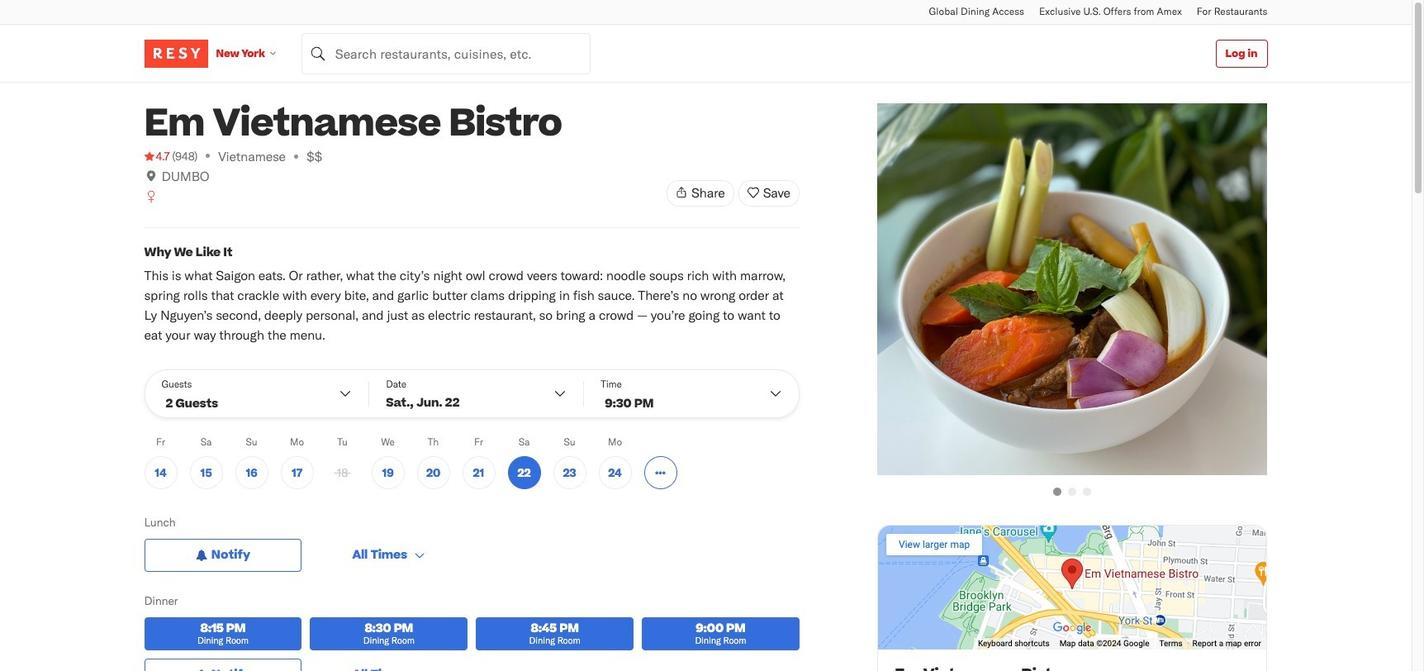 Task type: locate. For each thing, give the bounding box(es) containing it.
None field
[[301, 33, 591, 74]]



Task type: describe. For each thing, give the bounding box(es) containing it.
Search restaurants, cuisines, etc. text field
[[301, 33, 591, 74]]

4.7 out of 5 stars image
[[144, 148, 170, 164]]



Task type: vqa. For each thing, say whether or not it's contained in the screenshot.
Search Restaurants, Cuisines, Etc. TEXT FIELD
yes



